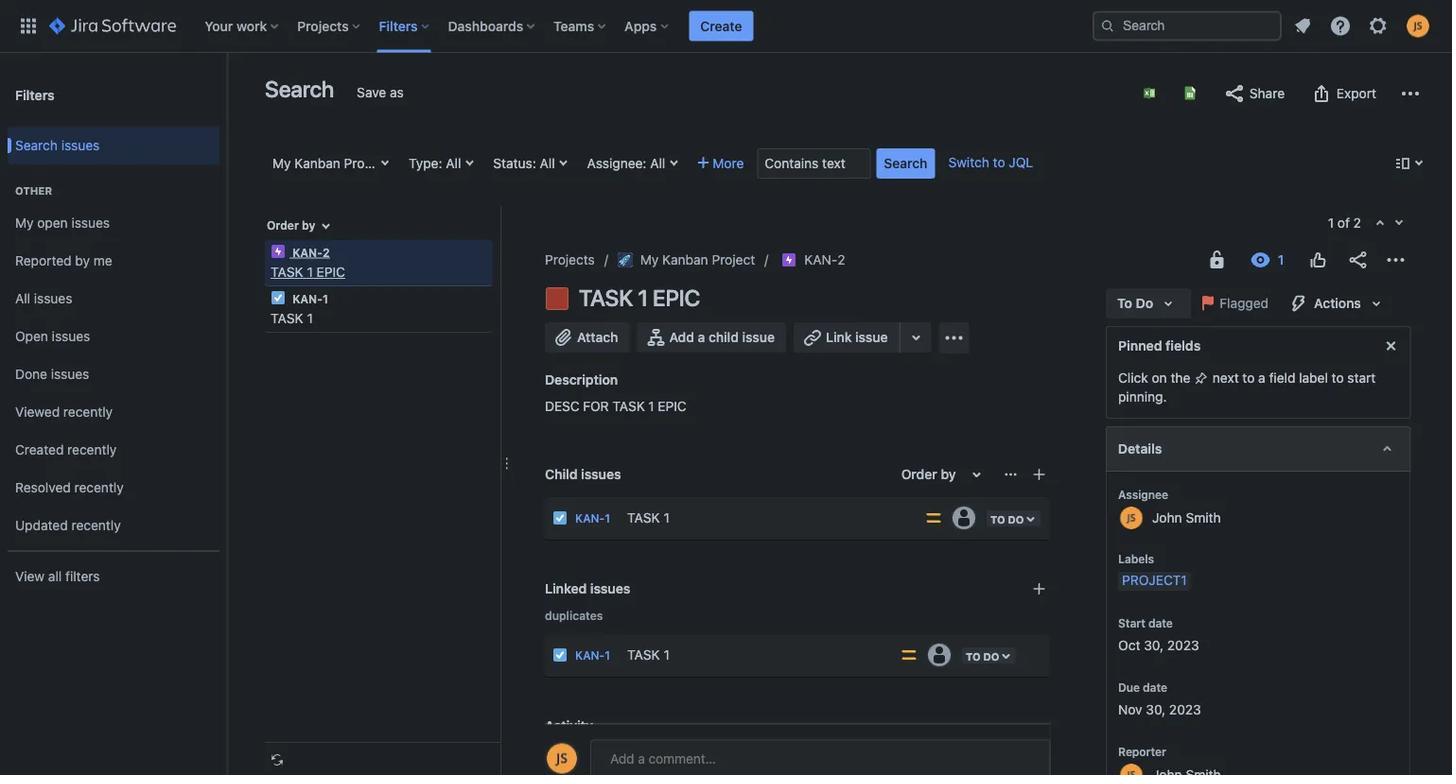 Task type: locate. For each thing, give the bounding box(es) containing it.
0 horizontal spatial kanban
[[294, 156, 340, 171]]

my up order by link
[[272, 156, 291, 171]]

no restrictions image
[[1205, 249, 1228, 271]]

on
[[1151, 370, 1167, 386]]

0 vertical spatial projects
[[297, 18, 349, 34]]

hide message image
[[1379, 335, 1402, 358]]

1 vertical spatial order
[[901, 467, 937, 482]]

2023 up due date pin to top. only you can see pinned fields. icon at right
[[1167, 638, 1199, 654]]

2 horizontal spatial to
[[1331, 370, 1343, 386]]

all up open
[[15, 291, 30, 307]]

by left me
[[75, 253, 90, 269]]

my left open
[[15, 215, 34, 231]]

share link
[[1214, 79, 1294, 109]]

1 horizontal spatial my
[[272, 156, 291, 171]]

1 horizontal spatial task 1 epic
[[579, 285, 700, 311]]

0 horizontal spatial my kanban project
[[272, 156, 387, 171]]

1 vertical spatial kanban
[[662, 252, 708, 268]]

0 vertical spatial 2023
[[1167, 638, 1199, 654]]

child issues
[[545, 467, 621, 482]]

as
[[390, 85, 404, 100]]

all
[[446, 156, 461, 171], [540, 156, 555, 171], [650, 156, 665, 171], [15, 291, 30, 307], [599, 745, 615, 761]]

all right status:
[[540, 156, 555, 171]]

search
[[265, 76, 334, 102], [15, 138, 58, 153], [884, 156, 927, 171]]

my kanban project up order by link
[[272, 156, 387, 171]]

kan-2 right epic image
[[804, 252, 845, 268]]

2 horizontal spatial by
[[941, 467, 956, 482]]

kan-1 link right issue type: task image
[[575, 649, 610, 663]]

john smith
[[1152, 510, 1220, 525]]

1 task 1 link from the top
[[620, 499, 917, 537]]

kan-1
[[289, 292, 328, 306], [575, 512, 610, 525], [575, 649, 610, 663]]

2 task 1 link from the top
[[620, 637, 892, 674]]

kan-2 right epic icon
[[289, 246, 330, 259]]

0 horizontal spatial to
[[993, 155, 1005, 170]]

projects
[[297, 18, 349, 34], [545, 252, 595, 268]]

order by up priority: medium icon
[[901, 467, 956, 482]]

1 kan-1 link from the top
[[575, 512, 610, 525]]

task 1 down task image
[[271, 311, 313, 326]]

1 horizontal spatial by
[[302, 219, 315, 232]]

1 vertical spatial my
[[15, 215, 34, 231]]

recently down created recently link
[[74, 480, 124, 496]]

open in microsoft excel image
[[1142, 86, 1157, 101]]

my right my kanban project icon
[[640, 252, 659, 268]]

filters up the search issues
[[15, 87, 55, 102]]

0 vertical spatial my kanban project
[[272, 156, 387, 171]]

date up nov 30, 2023
[[1142, 681, 1167, 694]]

1 horizontal spatial search
[[265, 76, 334, 102]]

0 horizontal spatial filters
[[15, 87, 55, 102]]

viewed recently link
[[8, 394, 219, 431]]

a
[[698, 330, 705, 345], [1258, 370, 1265, 386]]

task right issue type: task icon
[[627, 510, 660, 525]]

epic down my kanban project link
[[653, 285, 700, 311]]

all right show:
[[599, 745, 615, 761]]

Search issues using keywords text field
[[757, 149, 871, 179]]

do
[[1135, 296, 1153, 311]]

30, inside start date oct 30, 2023
[[1143, 638, 1163, 654]]

0 horizontal spatial order by
[[267, 219, 315, 232]]

switch to jql
[[948, 155, 1033, 170]]

all
[[48, 569, 62, 585]]

by inside popup button
[[941, 467, 956, 482]]

task image
[[271, 290, 286, 306]]

done issues
[[15, 367, 89, 382]]

task 1 link for priority: medium icon
[[620, 499, 917, 537]]

a left field
[[1258, 370, 1265, 386]]

by inside other group
[[75, 253, 90, 269]]

0 horizontal spatial by
[[75, 253, 90, 269]]

1 horizontal spatial a
[[1258, 370, 1265, 386]]

1 vertical spatial filters
[[15, 87, 55, 102]]

1 horizontal spatial kanban
[[662, 252, 708, 268]]

task 1 epic down epic icon
[[271, 264, 345, 280]]

kan- left copy link to issue icon
[[804, 252, 837, 268]]

kan-1 link right issue type: task icon
[[575, 512, 610, 525]]

my for my kanban project dropdown button
[[272, 156, 291, 171]]

not available - this is the first issue image
[[1373, 217, 1388, 232]]

issue right the link
[[855, 330, 888, 345]]

epic down order by link
[[317, 264, 345, 280]]

share
[[1249, 86, 1285, 101]]

1 vertical spatial my kanban project
[[640, 252, 755, 268]]

my kanban project
[[272, 156, 387, 171], [640, 252, 755, 268]]

2023 down due date pin to top. only you can see pinned fields. icon at right
[[1169, 702, 1201, 718]]

add a child issue button
[[637, 323, 786, 353]]

projects up edit color, orange selected image in the top left of the page
[[545, 252, 595, 268]]

0 vertical spatial order
[[267, 219, 299, 232]]

my kanban project image
[[618, 253, 633, 268]]

create child image
[[1032, 467, 1047, 482]]

2 right epic image
[[837, 252, 845, 268]]

view all filters
[[15, 569, 100, 585]]

task down epic icon
[[271, 264, 303, 280]]

task 1 link for priority: medium image at the right bottom
[[620, 637, 892, 674]]

kanban up order by link
[[294, 156, 340, 171]]

0 vertical spatial kanban
[[294, 156, 340, 171]]

0 vertical spatial search
[[265, 76, 334, 102]]

2 horizontal spatial search
[[884, 156, 927, 171]]

banner
[[0, 0, 1452, 53]]

0 vertical spatial kan-1 link
[[575, 512, 610, 525]]

filters
[[65, 569, 100, 585]]

more button
[[690, 149, 751, 179]]

to
[[993, 155, 1005, 170], [1242, 370, 1254, 386], [1331, 370, 1343, 386]]

0 horizontal spatial order
[[267, 219, 299, 232]]

due
[[1118, 681, 1139, 694]]

flagged image
[[1196, 292, 1219, 315]]

epic
[[317, 264, 345, 280], [653, 285, 700, 311], [658, 399, 686, 414]]

more
[[713, 156, 744, 171]]

share image
[[1346, 249, 1369, 271]]

actions
[[1314, 296, 1361, 311]]

save as
[[357, 85, 404, 100]]

other
[[15, 185, 52, 197]]

order
[[267, 219, 299, 232], [901, 467, 937, 482]]

open
[[15, 329, 48, 344]]

by down my kanban project dropdown button
[[302, 219, 315, 232]]

1 vertical spatial a
[[1258, 370, 1265, 386]]

0 vertical spatial by
[[302, 219, 315, 232]]

search image
[[1100, 18, 1115, 34]]

order by for order by popup button
[[901, 467, 956, 482]]

all for type: all
[[446, 156, 461, 171]]

30, right oct in the right bottom of the page
[[1143, 638, 1163, 654]]

nov
[[1118, 702, 1142, 718]]

label
[[1299, 370, 1328, 386]]

recently down resolved recently 'link'
[[71, 518, 121, 534]]

task 1 epic down my kanban project icon
[[579, 285, 700, 311]]

1 vertical spatial by
[[75, 253, 90, 269]]

all right assignee:
[[650, 156, 665, 171]]

recently for updated recently
[[71, 518, 121, 534]]

attach
[[577, 330, 618, 345]]

2 vertical spatial search
[[884, 156, 927, 171]]

0 vertical spatial filters
[[379, 18, 418, 34]]

add app image
[[943, 327, 965, 350]]

0 horizontal spatial a
[[698, 330, 705, 345]]

to left start
[[1331, 370, 1343, 386]]

edit color, orange selected image
[[546, 288, 569, 310]]

me
[[93, 253, 112, 269]]

1 vertical spatial date
[[1142, 681, 1167, 694]]

help image
[[1329, 15, 1352, 37]]

search down projects dropdown button
[[265, 76, 334, 102]]

kan-1 link for issue type: task icon
[[575, 512, 610, 525]]

1 vertical spatial search
[[15, 138, 58, 153]]

1 horizontal spatial projects
[[545, 252, 595, 268]]

all issues
[[15, 291, 72, 307]]

status: all
[[493, 156, 555, 171]]

search for search issues
[[15, 138, 58, 153]]

issue actions image
[[1003, 467, 1018, 482]]

0 vertical spatial kan-1
[[289, 292, 328, 306]]

search inside 'group'
[[15, 138, 58, 153]]

kan-1 right issue type: task icon
[[575, 512, 610, 525]]

task right for
[[612, 399, 645, 414]]

search up other
[[15, 138, 58, 153]]

2023 inside start date oct 30, 2023
[[1167, 638, 1199, 654]]

search left switch
[[884, 156, 927, 171]]

order by button
[[890, 460, 999, 490]]

1 horizontal spatial my kanban project
[[640, 252, 755, 268]]

project left type:
[[344, 156, 387, 171]]

reported by me
[[15, 253, 112, 269]]

my open issues link
[[8, 204, 219, 242]]

issues for open issues
[[52, 329, 90, 344]]

project left epic image
[[712, 252, 755, 268]]

to do button
[[1105, 289, 1191, 319]]

2 kan-1 link from the top
[[575, 649, 610, 663]]

0 vertical spatial a
[[698, 330, 705, 345]]

issues
[[61, 138, 100, 153], [71, 215, 110, 231], [34, 291, 72, 307], [52, 329, 90, 344], [51, 367, 89, 382], [581, 467, 621, 482], [590, 581, 630, 597]]

add a child issue
[[669, 330, 775, 345]]

search inside button
[[884, 156, 927, 171]]

my inside dropdown button
[[272, 156, 291, 171]]

0 horizontal spatial task 1 epic
[[271, 264, 345, 280]]

reporter pin to top. only you can see pinned fields. image
[[1170, 744, 1185, 760]]

epic image
[[271, 244, 286, 259]]

my kanban project right my kanban project icon
[[640, 252, 755, 268]]

show:
[[545, 745, 582, 761]]

0 horizontal spatial projects
[[297, 18, 349, 34]]

epic down add
[[658, 399, 686, 414]]

recently down viewed recently link
[[67, 442, 117, 458]]

kan-2 link
[[804, 249, 845, 271]]

0 vertical spatial date
[[1148, 617, 1172, 630]]

vote options: no one has voted for this issue yet. image
[[1306, 249, 1329, 271]]

1 vertical spatial task 1 link
[[620, 637, 892, 674]]

1 horizontal spatial issue
[[855, 330, 888, 345]]

desc
[[545, 399, 579, 414]]

order up priority: medium icon
[[901, 467, 937, 482]]

open issues
[[15, 329, 90, 344]]

link issue
[[826, 330, 888, 345]]

updated
[[15, 518, 68, 534]]

order inside popup button
[[901, 467, 937, 482]]

history
[[721, 745, 766, 761]]

recently up 'created recently' on the left bottom of the page
[[63, 404, 113, 420]]

a right add
[[698, 330, 705, 345]]

0 vertical spatial order by
[[267, 219, 315, 232]]

1 horizontal spatial to
[[1242, 370, 1254, 386]]

30, right nov
[[1145, 702, 1165, 718]]

actions image
[[1384, 249, 1407, 271]]

copy link to issue image
[[842, 252, 857, 267]]

date for due date
[[1142, 681, 1167, 694]]

teams
[[554, 18, 594, 34]]

2 vertical spatial by
[[941, 467, 956, 482]]

kan-
[[292, 246, 322, 259], [804, 252, 837, 268], [292, 292, 322, 306], [575, 512, 605, 525], [575, 649, 605, 663]]

to left jql
[[993, 155, 1005, 170]]

task 1 for issue type: task icon
[[627, 510, 670, 525]]

dashboards button
[[442, 11, 542, 41]]

recently inside 'link'
[[74, 480, 124, 496]]

order by for order by link
[[267, 219, 315, 232]]

sidebar navigation image
[[206, 76, 248, 114]]

1 vertical spatial task 1
[[627, 510, 670, 525]]

task
[[271, 264, 303, 280], [579, 285, 633, 311], [271, 311, 303, 326], [612, 399, 645, 414], [627, 510, 660, 525], [627, 647, 660, 663]]

2 vertical spatial task 1
[[627, 647, 670, 663]]

filters up as
[[379, 18, 418, 34]]

actions button
[[1276, 289, 1398, 319]]

1 vertical spatial kan-1
[[575, 512, 610, 525]]

1 horizontal spatial filters
[[379, 18, 418, 34]]

of
[[1337, 215, 1350, 231]]

start date oct 30, 2023
[[1118, 617, 1199, 654]]

my for my open issues link
[[15, 215, 34, 231]]

0 vertical spatial task 1 epic
[[271, 264, 345, 280]]

2023
[[1167, 638, 1199, 654], [1169, 702, 1201, 718]]

2 right epic icon
[[322, 246, 330, 259]]

kan-1 right issue type: task image
[[575, 649, 610, 663]]

due date
[[1118, 681, 1167, 694]]

projects link
[[545, 249, 595, 271]]

0 vertical spatial my
[[272, 156, 291, 171]]

2 vertical spatial epic
[[658, 399, 686, 414]]

order by inside popup button
[[901, 467, 956, 482]]

0 horizontal spatial search
[[15, 138, 58, 153]]

kan-1 right task image
[[289, 292, 328, 306]]

search for the 'search' button
[[884, 156, 927, 171]]

order by up epic icon
[[267, 219, 315, 232]]

1 horizontal spatial order
[[901, 467, 937, 482]]

2 horizontal spatial my
[[640, 252, 659, 268]]

1 vertical spatial epic
[[653, 285, 700, 311]]

task 1
[[271, 311, 313, 326], [627, 510, 670, 525], [627, 647, 670, 663]]

order up epic icon
[[267, 219, 299, 232]]

menu bar
[[590, 742, 776, 764]]

search issues group
[[8, 121, 219, 170]]

0 horizontal spatial issue
[[742, 330, 775, 345]]

order for order by link
[[267, 219, 299, 232]]

0 horizontal spatial my
[[15, 215, 34, 231]]

filters
[[379, 18, 418, 34], [15, 87, 55, 102]]

task down task image
[[271, 311, 303, 326]]

date right 'start' on the right bottom of the page
[[1148, 617, 1172, 630]]

activity
[[545, 718, 593, 734]]

1 vertical spatial project
[[712, 252, 755, 268]]

kan-1 link for issue type: task image
[[575, 649, 610, 663]]

1 horizontal spatial order by
[[901, 467, 956, 482]]

2 vertical spatial kan-1
[[575, 649, 610, 663]]

my kanban project link
[[618, 249, 755, 271]]

by up priority: medium icon
[[941, 467, 956, 482]]

1 vertical spatial order by
[[901, 467, 956, 482]]

1 vertical spatial kan-1 link
[[575, 649, 610, 663]]

2 right of
[[1353, 215, 1361, 231]]

1 vertical spatial task 1 epic
[[579, 285, 700, 311]]

a inside the next to a field label to start pinning.
[[1258, 370, 1265, 386]]

my inside other group
[[15, 215, 34, 231]]

by
[[302, 219, 315, 232], [75, 253, 90, 269], [941, 467, 956, 482]]

your profile and settings image
[[1407, 15, 1429, 37]]

0 vertical spatial project
[[344, 156, 387, 171]]

issues inside 'group'
[[61, 138, 100, 153]]

priority: medium image
[[899, 646, 918, 665]]

task up attach
[[579, 285, 633, 311]]

reported
[[15, 253, 72, 269]]

date inside start date oct 30, 2023
[[1148, 617, 1172, 630]]

1 horizontal spatial project
[[712, 252, 755, 268]]

projects inside dropdown button
[[297, 18, 349, 34]]

0 vertical spatial 30,
[[1143, 638, 1163, 654]]

view
[[15, 569, 45, 585]]

task 1 right issue type: task image
[[627, 647, 670, 663]]

settings image
[[1367, 15, 1390, 37]]

1 vertical spatial projects
[[545, 252, 595, 268]]

task 1 right issue type: task icon
[[627, 510, 670, 525]]

my
[[272, 156, 291, 171], [15, 215, 34, 231], [640, 252, 659, 268]]

kan-1 for issue type: task image
[[575, 649, 610, 663]]

link issue button
[[794, 323, 901, 353]]

0 horizontal spatial project
[[344, 156, 387, 171]]

save
[[357, 85, 386, 100]]

0 vertical spatial task 1 link
[[620, 499, 917, 537]]

jira software image
[[49, 15, 176, 37], [49, 15, 176, 37]]

issues for all issues
[[34, 291, 72, 307]]

kan- right epic icon
[[292, 246, 322, 259]]

task right issue type: task image
[[627, 647, 660, 663]]

assignee
[[1118, 488, 1168, 501]]

30,
[[1143, 638, 1163, 654], [1145, 702, 1165, 718]]

to do
[[1117, 296, 1153, 311]]

add
[[669, 330, 694, 345]]

all right type:
[[446, 156, 461, 171]]

issue right the child
[[742, 330, 775, 345]]

pinned fields
[[1118, 338, 1200, 354]]

projects right 'work' at the top left of the page
[[297, 18, 349, 34]]

primary element
[[11, 0, 1093, 53]]

all inside button
[[599, 745, 615, 761]]

kan-1 for issue type: task icon
[[575, 512, 610, 525]]

to right next
[[1242, 370, 1254, 386]]

kanban right my kanban project icon
[[662, 252, 708, 268]]



Task type: describe. For each thing, give the bounding box(es) containing it.
open issues link
[[8, 318, 219, 356]]

projects button
[[292, 11, 368, 41]]

my kanban project button
[[265, 149, 395, 179]]

fields
[[1165, 338, 1200, 354]]

field
[[1269, 370, 1295, 386]]

resolved recently link
[[8, 469, 219, 507]]

link an issue image
[[1032, 582, 1047, 597]]

recently for resolved recently
[[74, 480, 124, 496]]

type:
[[409, 156, 442, 171]]

priority: medium image
[[924, 509, 943, 528]]

2 vertical spatial my
[[640, 252, 659, 268]]

resolved
[[15, 480, 71, 496]]

Search field
[[1093, 11, 1282, 41]]

epic image
[[782, 253, 797, 268]]

export
[[1337, 86, 1376, 101]]

recently for viewed recently
[[63, 404, 113, 420]]

pinned
[[1118, 338, 1162, 354]]

1 horizontal spatial kan-2
[[804, 252, 845, 268]]

john
[[1152, 510, 1182, 525]]

labels pin to top. only you can see pinned fields. image
[[1157, 551, 1172, 567]]

next to a field label to start pinning.
[[1118, 370, 1375, 405]]

kan- right issue type: task icon
[[575, 512, 605, 525]]

all issues link
[[8, 280, 219, 318]]

1 vertical spatial 2023
[[1169, 702, 1201, 718]]

nov 30, 2023
[[1118, 702, 1201, 718]]

Add a comment… field
[[590, 740, 1051, 776]]

other group
[[8, 165, 219, 551]]

click
[[1118, 370, 1148, 386]]

done
[[15, 367, 47, 382]]

to for next
[[1242, 370, 1254, 386]]

create
[[700, 18, 742, 34]]

due date pin to top. only you can see pinned fields. image
[[1171, 680, 1186, 695]]

issues for search issues
[[61, 138, 100, 153]]

history button
[[715, 742, 772, 764]]

for
[[583, 399, 609, 414]]

comments button
[[628, 742, 707, 764]]

child
[[709, 330, 739, 345]]

kanban inside dropdown button
[[294, 156, 340, 171]]

oct
[[1118, 638, 1140, 654]]

my kanban project inside dropdown button
[[272, 156, 387, 171]]

issues for done issues
[[51, 367, 89, 382]]

linked
[[545, 581, 587, 597]]

search issues link
[[8, 127, 219, 165]]

created
[[15, 442, 64, 458]]

switch to jql link
[[948, 155, 1033, 170]]

flagged
[[1219, 296, 1268, 311]]

open in google sheets image
[[1182, 86, 1198, 101]]

2 issue from the left
[[855, 330, 888, 345]]

reported by me link
[[8, 242, 219, 280]]

updated recently link
[[8, 507, 219, 545]]

project inside dropdown button
[[344, 156, 387, 171]]

1 issue from the left
[[742, 330, 775, 345]]

resolved recently
[[15, 480, 124, 496]]

kan- right task image
[[292, 292, 322, 306]]

dashboards
[[448, 18, 523, 34]]

0 vertical spatial task 1
[[271, 311, 313, 326]]

desc for task 1 epic
[[545, 399, 686, 414]]

child
[[545, 467, 578, 482]]

assignee pin to top. only you can see pinned fields. image
[[1172, 487, 1187, 502]]

issues for linked issues
[[590, 581, 630, 597]]

linked issues
[[545, 581, 630, 597]]

apps
[[625, 18, 657, 34]]

created recently link
[[8, 431, 219, 469]]

created recently
[[15, 442, 117, 458]]

pinning.
[[1118, 389, 1166, 405]]

type: all
[[409, 156, 461, 171]]

start
[[1118, 617, 1145, 630]]

save as button
[[347, 78, 413, 108]]

recently for created recently
[[67, 442, 117, 458]]

next issue 'kan-1' ( type 'j' ) image
[[1392, 216, 1407, 231]]

create button
[[689, 11, 753, 41]]

description
[[545, 372, 618, 388]]

switch
[[948, 155, 989, 170]]

smith
[[1185, 510, 1220, 525]]

duplicates
[[545, 609, 603, 622]]

order for order by popup button
[[901, 467, 937, 482]]

link
[[826, 330, 852, 345]]

details
[[1118, 441, 1162, 457]]

view all filters link
[[8, 558, 219, 596]]

updated recently
[[15, 518, 121, 534]]

task 1 for issue type: task image
[[627, 647, 670, 663]]

2 horizontal spatial 2
[[1353, 215, 1361, 231]]

issues for child issues
[[581, 467, 621, 482]]

details element
[[1105, 427, 1410, 472]]

export button
[[1301, 79, 1386, 109]]

filters button
[[373, 11, 437, 41]]

1 vertical spatial 30,
[[1145, 702, 1165, 718]]

your work button
[[199, 11, 286, 41]]

profile image of john smith image
[[547, 744, 577, 774]]

notifications image
[[1291, 15, 1314, 37]]

open
[[37, 215, 68, 231]]

0 horizontal spatial 2
[[322, 246, 330, 259]]

1 of 2
[[1328, 215, 1361, 231]]

all inside other group
[[15, 291, 30, 307]]

projects for the projects link
[[545, 252, 595, 268]]

status:
[[493, 156, 536, 171]]

done issues link
[[8, 356, 219, 394]]

jql
[[1009, 155, 1033, 170]]

click on the
[[1118, 370, 1193, 386]]

appswitcher icon image
[[17, 15, 40, 37]]

projects for projects dropdown button
[[297, 18, 349, 34]]

0 vertical spatial epic
[[317, 264, 345, 280]]

my open issues
[[15, 215, 110, 231]]

by for order by popup button
[[941, 467, 956, 482]]

to
[[1117, 296, 1132, 311]]

start
[[1347, 370, 1375, 386]]

order by link
[[265, 214, 317, 236]]

your
[[205, 18, 233, 34]]

apps button
[[619, 11, 676, 41]]

attach button
[[545, 323, 630, 353]]

1 horizontal spatial 2
[[837, 252, 845, 268]]

kan- right issue type: task image
[[575, 649, 605, 663]]

all for status: all
[[540, 156, 555, 171]]

teams button
[[548, 11, 613, 41]]

link web pages and more image
[[905, 326, 928, 349]]

banner containing your work
[[0, 0, 1452, 53]]

by for order by link
[[302, 219, 315, 232]]

a inside button
[[698, 330, 705, 345]]

comments
[[634, 745, 702, 761]]

filters inside popup button
[[379, 18, 418, 34]]

menu bar containing all
[[590, 742, 776, 764]]

search button
[[876, 149, 935, 179]]

by for reported by me link
[[75, 253, 90, 269]]

date for start date oct 30, 2023
[[1148, 617, 1172, 630]]

project1
[[1121, 573, 1186, 588]]

issue type: task image
[[552, 511, 568, 526]]

all for assignee: all
[[650, 156, 665, 171]]

viewed recently
[[15, 404, 113, 420]]

to for switch
[[993, 155, 1005, 170]]

all button
[[594, 742, 621, 764]]

issue type: task image
[[552, 648, 568, 663]]

0 horizontal spatial kan-2
[[289, 246, 330, 259]]



Task type: vqa. For each thing, say whether or not it's contained in the screenshot.
bottom Alert
no



